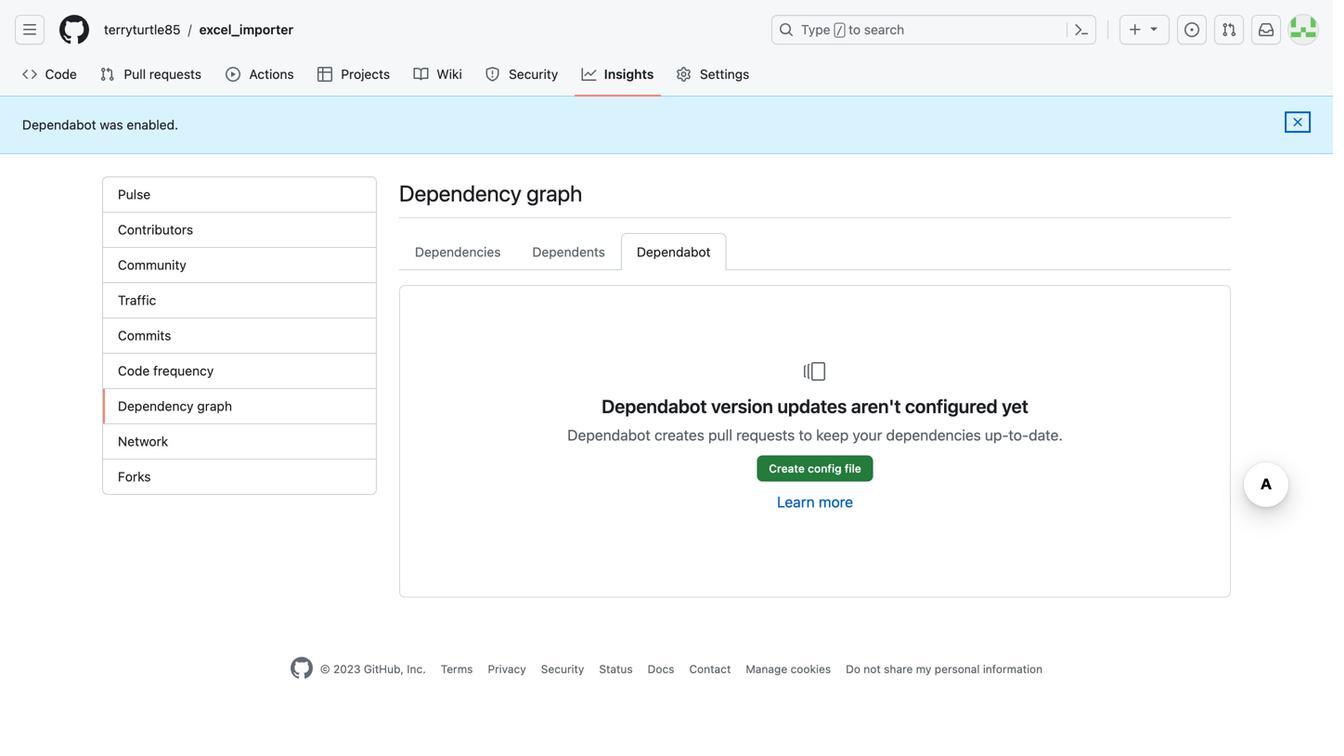 Task type: vqa. For each thing, say whether or not it's contained in the screenshot.
Do
yes



Task type: locate. For each thing, give the bounding box(es) containing it.
actions
[[249, 66, 294, 82]]

traffic
[[118, 293, 156, 308]]

1 vertical spatial graph
[[197, 398, 232, 414]]

0 vertical spatial code
[[45, 66, 77, 82]]

dependency graph
[[399, 180, 583, 206], [118, 398, 232, 414]]

0 vertical spatial graph
[[527, 180, 583, 206]]

commits link
[[103, 319, 376, 354]]

forks link
[[103, 460, 376, 494]]

dependency inside dependency graph link
[[118, 398, 194, 414]]

enabled.
[[127, 117, 178, 132]]

1 vertical spatial dependency
[[118, 398, 194, 414]]

contributors
[[118, 222, 193, 237]]

dependency up the dependencies link
[[399, 180, 522, 206]]

settings
[[700, 66, 750, 82]]

was
[[100, 117, 123, 132]]

© 2023 github, inc.
[[320, 663, 426, 676]]

0 horizontal spatial requests
[[149, 66, 202, 82]]

/ for terryturtle85
[[188, 22, 192, 37]]

security link left status link on the bottom of the page
[[541, 663, 585, 676]]

to left search
[[849, 22, 861, 37]]

docs
[[648, 663, 675, 676]]

dependency
[[399, 180, 522, 206], [118, 398, 194, 414]]

dependency graph up the dependencies link
[[399, 180, 583, 206]]

0 horizontal spatial dependency
[[118, 398, 194, 414]]

triangle down image
[[1147, 21, 1162, 36]]

code
[[45, 66, 77, 82], [118, 363, 150, 378]]

to inside dependabot version updates aren't configured yet dependabot creates pull requests to keep your dependencies up-to-date.
[[799, 426, 813, 444]]

command palette image
[[1075, 22, 1089, 37]]

1 vertical spatial requests
[[737, 426, 795, 444]]

code inside the insights element
[[118, 363, 150, 378]]

0 horizontal spatial code
[[45, 66, 77, 82]]

create
[[769, 462, 805, 475]]

community
[[118, 257, 186, 273]]

insights element
[[102, 176, 377, 495]]

graph
[[527, 180, 583, 206], [197, 398, 232, 414]]

terryturtle85 / excel_importer
[[104, 22, 294, 37]]

git pull request image
[[1222, 22, 1237, 37]]

excel_importer link
[[192, 15, 301, 45]]

1 vertical spatial to
[[799, 426, 813, 444]]

type
[[801, 22, 831, 37]]

git pull request image
[[100, 67, 115, 82]]

1 vertical spatial dependency graph
[[118, 398, 232, 414]]

homepage image
[[59, 15, 89, 45]]

0 vertical spatial dependency
[[399, 180, 522, 206]]

requests right pull
[[149, 66, 202, 82]]

©
[[320, 663, 330, 676]]

/
[[188, 22, 192, 37], [836, 24, 843, 37]]

table image
[[318, 67, 332, 82]]

keep
[[816, 426, 849, 444]]

projects
[[341, 66, 390, 82]]

community link
[[103, 248, 376, 283]]

1 horizontal spatial dependency
[[399, 180, 522, 206]]

/ for type
[[836, 24, 843, 37]]

book image
[[414, 67, 429, 82]]

security left status link on the bottom of the page
[[541, 663, 585, 676]]

create config file
[[769, 462, 862, 475]]

code right code image
[[45, 66, 77, 82]]

1 horizontal spatial /
[[836, 24, 843, 37]]

security
[[509, 66, 558, 82], [541, 663, 585, 676]]

github,
[[364, 663, 404, 676]]

1 vertical spatial security link
[[541, 663, 585, 676]]

/ inside type / to search
[[836, 24, 843, 37]]

/ inside terryturtle85 / excel_importer
[[188, 22, 192, 37]]

shield image
[[485, 67, 500, 82]]

code down commits
[[118, 363, 150, 378]]

graph up dependents 'link'
[[527, 180, 583, 206]]

dependabot inside dependabot link
[[637, 244, 711, 260]]

network link
[[103, 424, 376, 460]]

search
[[864, 22, 905, 37]]

do not share my personal information button
[[846, 661, 1043, 677]]

dependency graph link
[[103, 389, 376, 424]]

list
[[97, 15, 761, 45]]

1 horizontal spatial requests
[[737, 426, 795, 444]]

code frequency
[[118, 363, 214, 378]]

/ right the terryturtle85
[[188, 22, 192, 37]]

1 horizontal spatial code
[[118, 363, 150, 378]]

pulse link
[[103, 177, 376, 213]]

requests down version
[[737, 426, 795, 444]]

graph image
[[582, 67, 597, 82]]

play image
[[226, 67, 241, 82]]

updates
[[778, 395, 847, 417]]

/ right type
[[836, 24, 843, 37]]

actions link
[[218, 60, 303, 88]]

share
[[884, 663, 913, 676]]

insights
[[604, 66, 654, 82]]

to left keep
[[799, 426, 813, 444]]

manage cookies button
[[746, 661, 831, 677]]

dependabot for dependabot version updates aren't configured yet dependabot creates pull requests to keep your dependencies up-to-date.
[[602, 395, 707, 417]]

1 horizontal spatial to
[[849, 22, 861, 37]]

dependabot inside dependabot was enabled. alert
[[22, 117, 96, 132]]

traffic link
[[103, 283, 376, 319]]

config
[[808, 462, 842, 475]]

gear image
[[677, 67, 691, 82]]

dependency down code frequency
[[118, 398, 194, 414]]

cookies
[[791, 663, 831, 676]]

dependabot was enabled. alert
[[22, 115, 1311, 135]]

type / to search
[[801, 22, 905, 37]]

security link
[[478, 60, 567, 88], [541, 663, 585, 676]]

0 horizontal spatial graph
[[197, 398, 232, 414]]

graph down code frequency link
[[197, 398, 232, 414]]

requests inside the pull requests link
[[149, 66, 202, 82]]

requests
[[149, 66, 202, 82], [737, 426, 795, 444]]

1 vertical spatial code
[[118, 363, 150, 378]]

dependencies
[[415, 244, 501, 260]]

dependabot for dependabot was enabled.
[[22, 117, 96, 132]]

pulse
[[118, 187, 151, 202]]

projects link
[[310, 60, 399, 88]]

dependency graph inside the insights element
[[118, 398, 232, 414]]

security link left the graph icon on the top of the page
[[478, 60, 567, 88]]

requests inside dependabot version updates aren't configured yet dependabot creates pull requests to keep your dependencies up-to-date.
[[737, 426, 795, 444]]

pull requests
[[124, 66, 202, 82]]

terryturtle85 link
[[97, 15, 188, 45]]

0 horizontal spatial /
[[188, 22, 192, 37]]

plus image
[[1128, 22, 1143, 37]]

terms
[[441, 663, 473, 676]]

1 vertical spatial security
[[541, 663, 585, 676]]

0 horizontal spatial to
[[799, 426, 813, 444]]

dependabot was enabled.
[[22, 117, 178, 132]]

create config file link
[[757, 456, 874, 482]]

dependencies link
[[399, 233, 517, 270]]

1 horizontal spatial graph
[[527, 180, 583, 206]]

learn
[[777, 493, 815, 511]]

1 horizontal spatial dependency graph
[[399, 180, 583, 206]]

0 vertical spatial requests
[[149, 66, 202, 82]]

0 vertical spatial security link
[[478, 60, 567, 88]]

dependency graph down frequency on the left of page
[[118, 398, 232, 414]]

dependabot
[[22, 117, 96, 132], [637, 244, 711, 260], [602, 395, 707, 417], [568, 426, 651, 444]]

security right shield image
[[509, 66, 558, 82]]

0 horizontal spatial dependency graph
[[118, 398, 232, 414]]

0 vertical spatial security
[[509, 66, 558, 82]]



Task type: describe. For each thing, give the bounding box(es) containing it.
homepage image
[[291, 657, 313, 679]]

commits
[[118, 328, 171, 343]]

manage cookies
[[746, 663, 831, 676]]

wiki
[[437, 66, 462, 82]]

learn more link
[[777, 493, 853, 511]]

dismiss this message image
[[1291, 115, 1306, 130]]

status link
[[599, 663, 633, 676]]

code for code frequency
[[118, 363, 150, 378]]

more
[[819, 493, 853, 511]]

date.
[[1029, 426, 1063, 444]]

your
[[853, 426, 883, 444]]

to-
[[1009, 426, 1029, 444]]

do not share my personal information
[[846, 663, 1043, 676]]

frequency
[[153, 363, 214, 378]]

issue opened image
[[1185, 22, 1200, 37]]

settings link
[[669, 60, 759, 88]]

pull
[[124, 66, 146, 82]]

information
[[983, 663, 1043, 676]]

graph inside the insights element
[[197, 398, 232, 414]]

code image
[[22, 67, 37, 82]]

contact
[[690, 663, 731, 676]]

excel_importer
[[199, 22, 294, 37]]

dependencies
[[887, 426, 981, 444]]

personal
[[935, 663, 980, 676]]

notifications image
[[1259, 22, 1274, 37]]

aren't
[[851, 395, 901, 417]]

my
[[916, 663, 932, 676]]

insights link
[[575, 60, 662, 88]]

pull requests link
[[92, 60, 211, 88]]

learn more
[[777, 493, 853, 511]]

list containing terryturtle85 / excel_importer
[[97, 15, 761, 45]]

not
[[864, 663, 881, 676]]

configured
[[906, 395, 998, 417]]

creates
[[655, 426, 705, 444]]

2023
[[333, 663, 361, 676]]

privacy link
[[488, 663, 526, 676]]

wiki link
[[406, 60, 470, 88]]

dependabot for dependabot
[[637, 244, 711, 260]]

dependabot link
[[621, 233, 727, 270]]

do
[[846, 663, 861, 676]]

privacy
[[488, 663, 526, 676]]

yet
[[1002, 395, 1029, 417]]

0 vertical spatial to
[[849, 22, 861, 37]]

code for code
[[45, 66, 77, 82]]

file
[[845, 462, 862, 475]]

network
[[118, 434, 168, 449]]

version
[[711, 395, 774, 417]]

terryturtle85
[[104, 22, 181, 37]]

up-
[[985, 426, 1009, 444]]

docs link
[[648, 663, 675, 676]]

dependabot version updates aren't configured yet dependabot creates pull requests to keep your dependencies up-to-date.
[[568, 395, 1063, 444]]

contact link
[[690, 663, 731, 676]]

dependents
[[533, 244, 605, 260]]

terms link
[[441, 663, 473, 676]]

code link
[[15, 60, 85, 88]]

pull
[[709, 426, 733, 444]]

status
[[599, 663, 633, 676]]

versions image
[[804, 360, 827, 383]]

dependents link
[[517, 233, 621, 270]]

inc.
[[407, 663, 426, 676]]

contributors link
[[103, 213, 376, 248]]

code frequency link
[[103, 354, 376, 389]]

0 vertical spatial dependency graph
[[399, 180, 583, 206]]

forks
[[118, 469, 151, 484]]

manage
[[746, 663, 788, 676]]



